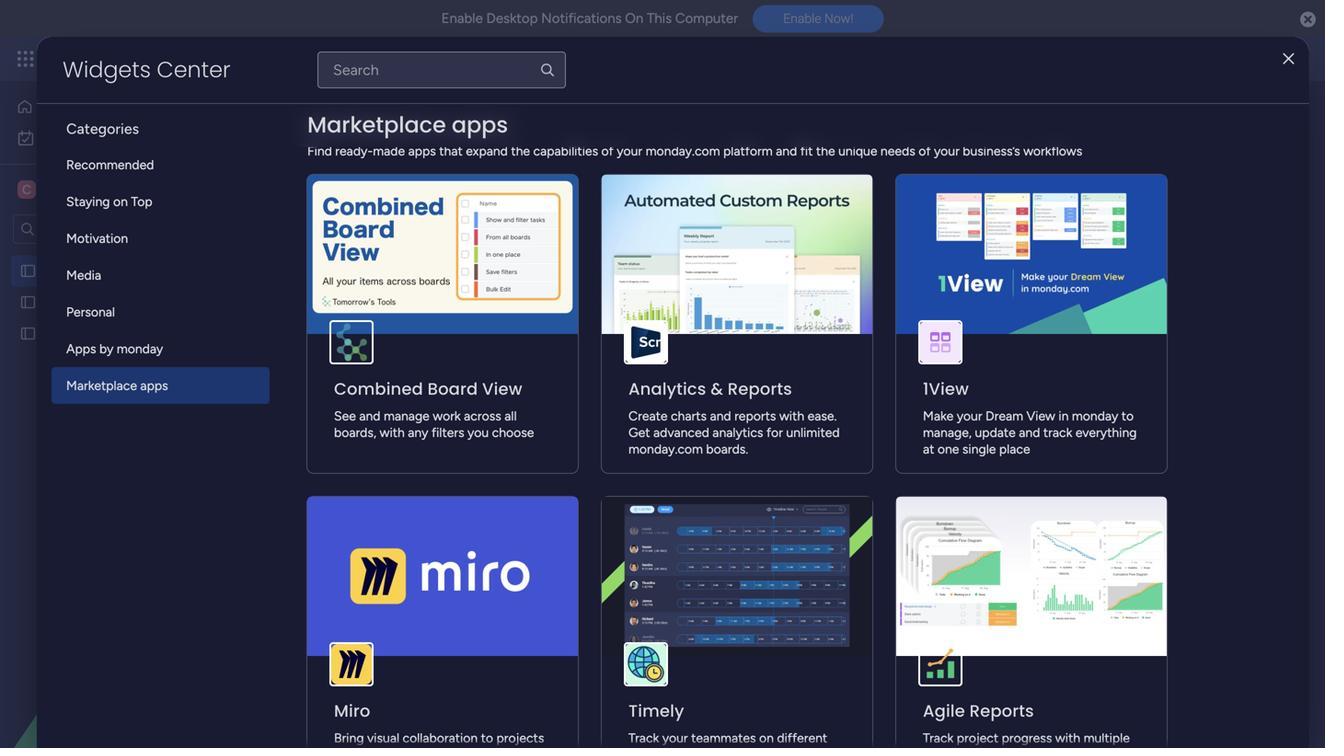 Task type: vqa. For each thing, say whether or not it's contained in the screenshot.
platform
yes



Task type: describe. For each thing, give the bounding box(es) containing it.
top
[[131, 194, 152, 209]]

public board image for digital asset management (dam)
[[19, 262, 37, 280]]

boards,
[[334, 425, 376, 440]]

5
[[263, 359, 269, 372]]

main
[[307, 173, 335, 188]]

timely
[[629, 699, 684, 723]]

workspace image
[[17, 179, 36, 200]]

widgets center
[[63, 54, 231, 85]]

1view make your dream view in monday to manage, update and track everything at one single place
[[923, 377, 1137, 457]]

timely track your teammates on different time zones.
[[629, 699, 827, 748]]

notifications
[[541, 10, 622, 27]]

see inside combined board view see and manage work across all boards, with any filters you choose
[[334, 408, 356, 424]]

numbers
[[306, 683, 383, 707]]

- for 5
[[272, 359, 276, 372]]

and inside combined board view see and manage work across all boards, with any filters you choose
[[359, 408, 381, 424]]

learn
[[282, 139, 313, 155]]

ready-
[[335, 143, 373, 159]]

personal
[[66, 304, 115, 320]]

1 horizontal spatial marketplace apps
[[307, 110, 508, 140]]

management inside list box
[[117, 263, 193, 279]]

files view
[[762, 173, 820, 188]]

Chart field
[[820, 286, 877, 310]]

creative assets
[[42, 181, 145, 198]]

redesign
[[158, 326, 208, 341]]

with inside combined board view see and manage work across all boards, with any filters you choose
[[380, 425, 405, 440]]

homepage
[[94, 326, 155, 341]]

new asset
[[286, 222, 347, 237]]

this
[[647, 10, 672, 27]]

v2 v sign image
[[477, 327, 492, 349]]

monday.com inside miro bring visual collaboration to projects with miro for monday.com
[[411, 747, 485, 748]]

0 vertical spatial monday
[[82, 48, 145, 69]]

see plans button
[[297, 45, 386, 73]]

your up whiteboard
[[617, 143, 642, 159]]

digital asset management (dam) inside list box
[[43, 263, 233, 279]]

work for monday
[[149, 48, 182, 69]]

person
[[628, 222, 667, 237]]

arrow down image
[[749, 218, 771, 240]]

collaborative
[[512, 173, 588, 188]]

workload inside button
[[430, 173, 484, 188]]

Search in workspace field
[[39, 219, 154, 240]]

your left business's
[[934, 143, 960, 159]]

w7
[[352, 359, 367, 372]]

unlimited
[[786, 425, 840, 440]]

feb
[[581, 359, 598, 372]]

weeks
[[645, 290, 683, 306]]

home link
[[11, 92, 224, 121]]

marketplace apps option
[[52, 367, 270, 404]]

capabilities
[[533, 143, 598, 159]]

boards.
[[706, 441, 748, 457]]

computer
[[675, 10, 738, 27]]

1 vertical spatial miro
[[362, 747, 388, 748]]

collaborative whiteboard online docs
[[512, 173, 735, 188]]

on inside option
[[113, 194, 128, 209]]

dream
[[986, 408, 1023, 424]]

at
[[923, 441, 934, 457]]

new asset button
[[279, 215, 354, 244]]

lottie animation element
[[0, 562, 235, 748]]

my work option
[[11, 123, 224, 153]]

staying on top option
[[52, 183, 270, 220]]

apps by monday
[[66, 341, 163, 357]]

1 horizontal spatial of
[[601, 143, 614, 159]]

Search field
[[533, 216, 588, 242]]

your inside 1view make your dream view in monday to manage, update and track everything at one single place
[[957, 408, 982, 424]]

apps
[[66, 341, 96, 357]]

workflows
[[1023, 143, 1082, 159]]

monday.com inside marketplace apps find ready-made apps that expand the capabilities of your monday.com platform and fit the unique needs of your business's workflows
[[646, 143, 720, 159]]

now!
[[824, 11, 853, 26]]

workload inside field
[[306, 286, 386, 309]]

asset inside list box
[[83, 263, 114, 279]]

1view
[[923, 377, 969, 401]]

and inside 1view make your dream view in monday to manage, update and track everything at one single place
[[1019, 425, 1040, 440]]

creative for creative requests
[[43, 294, 92, 310]]

- for 12
[[382, 359, 386, 372]]

and inside marketplace apps find ready-made apps that expand the capabilities of your monday.com platform and fit the unique needs of your business's workflows
[[776, 143, 797, 159]]

desktop
[[486, 10, 538, 27]]

and inside analytics & reports create charts and reports with ease. get advanced analytics for unlimited monday.com boards.
[[710, 408, 731, 424]]

https://youtu.be/9x6_kyyrn_e
[[571, 139, 747, 155]]

2 the from the left
[[816, 143, 835, 159]]

11
[[278, 359, 287, 372]]

team workload button
[[382, 166, 498, 195]]

v2 search image
[[520, 219, 533, 240]]

team workload
[[396, 173, 484, 188]]

needs
[[881, 143, 915, 159]]

0 vertical spatial management
[[186, 48, 286, 69]]

your inside timely track your teammates on different time zones.
[[662, 730, 688, 746]]

w6   5 - 11
[[245, 359, 287, 372]]

more
[[782, 138, 812, 154]]

about
[[350, 139, 383, 155]]

list box containing digital asset management (dam)
[[0, 252, 235, 598]]

different
[[777, 730, 827, 746]]

today
[[585, 290, 619, 306]]

reports inside analytics & reports create charts and reports with ease. get advanced analytics for unlimited monday.com boards.
[[728, 377, 792, 401]]

categories list box
[[52, 104, 284, 404]]

home option
[[11, 92, 224, 121]]

dapulse x slim image
[[1283, 52, 1294, 66]]

view inside button
[[791, 173, 820, 188]]

see plans
[[322, 51, 377, 67]]

enable for enable now!
[[783, 11, 821, 26]]

view inside combined board view see and manage work across all boards, with any filters you choose
[[482, 377, 522, 401]]

enable now! button
[[753, 5, 884, 32]]

Workload field
[[301, 286, 391, 310]]

find
[[307, 143, 332, 159]]

monday work management
[[82, 48, 286, 69]]

track
[[629, 730, 659, 746]]

integrate button
[[968, 161, 1146, 200]]

advanced
[[653, 425, 709, 440]]

categories
[[66, 120, 139, 138]]

unassigned
[[350, 325, 417, 340]]

chart
[[825, 286, 872, 309]]

add widget
[[427, 221, 494, 237]]

add view image
[[845, 174, 852, 187]]

in
[[1059, 408, 1069, 424]]

projects
[[496, 730, 544, 746]]

online docs button
[[651, 166, 748, 195]]

recommended
[[66, 157, 154, 173]]

choose
[[492, 425, 534, 440]]

to inside 1view make your dream view in monday to manage, update and track everything at one single place
[[1122, 408, 1134, 424]]

motivation
[[66, 231, 128, 246]]

enable for enable desktop notifications on this computer
[[441, 10, 483, 27]]

enable now!
[[783, 11, 853, 26]]

marketplace inside "option"
[[66, 378, 137, 393]]

whiteboard
[[592, 173, 660, 188]]

public board image
[[19, 325, 37, 342]]

home
[[40, 99, 76, 115]]

make
[[923, 408, 954, 424]]

marketplace apps inside "option"
[[66, 378, 168, 393]]

v2 collapse up image
[[289, 349, 306, 361]]

lottie animation image
[[0, 562, 235, 748]]

Digital asset management (DAM) field
[[275, 95, 772, 136]]

unique
[[838, 143, 877, 159]]

collaboration
[[403, 730, 478, 746]]

for inside analytics & reports create charts and reports with ease. get advanced analytics for unlimited monday.com boards.
[[766, 425, 783, 440]]

motivation option
[[52, 220, 270, 257]]

visual
[[367, 730, 399, 746]]

3
[[621, 359, 626, 372]]



Task type: locate. For each thing, give the bounding box(es) containing it.
your up zones. at bottom
[[662, 730, 688, 746]]

monday up home option
[[82, 48, 145, 69]]

0 horizontal spatial with
[[334, 747, 359, 748]]

made
[[373, 143, 405, 159]]

on left top
[[113, 194, 128, 209]]

2 vertical spatial asset
[[83, 263, 114, 279]]

analytics & reports create charts and reports with ease. get advanced analytics for unlimited monday.com boards.
[[629, 377, 840, 457]]

1 vertical spatial with
[[380, 425, 405, 440]]

public board image up public board icon
[[19, 294, 37, 311]]

work up categories heading
[[149, 48, 182, 69]]

center
[[157, 54, 231, 85]]

1 vertical spatial monday
[[117, 341, 163, 357]]

1 horizontal spatial on
[[759, 730, 774, 746]]

1 horizontal spatial -
[[382, 359, 386, 372]]

with down manage
[[380, 425, 405, 440]]

asset up creative requests
[[83, 263, 114, 279]]

miro
[[334, 699, 370, 723], [362, 747, 388, 748]]

get
[[629, 425, 650, 440]]

2 horizontal spatial -
[[614, 359, 618, 372]]

for down "reports"
[[766, 425, 783, 440]]

monday.com down collaboration
[[411, 747, 485, 748]]

for inside miro bring visual collaboration to projects with miro for monday.com
[[391, 747, 408, 748]]

combined
[[334, 377, 423, 401]]

see left plans
[[322, 51, 344, 67]]

view inside 1view make your dream view in monday to manage, update and track everything at one single place
[[1027, 408, 1055, 424]]

and left fit
[[776, 143, 797, 159]]

1 horizontal spatial enable
[[783, 11, 821, 26]]

across
[[464, 408, 501, 424]]

work inside combined board view see and manage work across all boards, with any filters you choose
[[433, 408, 461, 424]]

templates
[[478, 139, 535, 155]]

Search for a column type search field
[[317, 52, 566, 88]]

any
[[408, 425, 428, 440]]

categories heading
[[52, 104, 270, 146]]

1 vertical spatial for
[[391, 747, 408, 748]]

workload down that at the left of the page
[[430, 173, 484, 188]]

- left 3
[[614, 359, 618, 372]]

and up the place
[[1019, 425, 1040, 440]]

digital up creative requests
[[43, 263, 80, 279]]

1 - from the left
[[272, 359, 276, 372]]

more
[[317, 139, 346, 155]]

digital inside list box
[[43, 263, 80, 279]]

0 vertical spatial digital
[[280, 95, 372, 136]]

add widget button
[[393, 214, 502, 244]]

1 vertical spatial work
[[63, 130, 91, 146]]

apps inside "option"
[[140, 378, 168, 393]]

with
[[779, 408, 804, 424], [380, 425, 405, 440], [334, 747, 359, 748]]

1 horizontal spatial asset
[[316, 222, 347, 237]]

add
[[427, 221, 451, 237]]

see up boards,
[[334, 408, 356, 424]]

the left here:
[[511, 143, 530, 159]]

1 vertical spatial see
[[757, 138, 779, 154]]

of right needs at right top
[[919, 143, 931, 159]]

new
[[286, 222, 313, 237]]

1 vertical spatial reports
[[970, 699, 1034, 723]]

to left projects
[[481, 730, 493, 746]]

view left in
[[1027, 408, 1055, 424]]

manage,
[[923, 425, 972, 440]]

to up everything
[[1122, 408, 1134, 424]]

requests
[[95, 294, 145, 310]]

the right fit
[[816, 143, 835, 159]]

1 vertical spatial monday.com
[[629, 441, 703, 457]]

work right the my
[[63, 130, 91, 146]]

0 vertical spatial monday.com
[[646, 143, 720, 159]]

that
[[439, 143, 463, 159]]

on left different
[[759, 730, 774, 746]]

public board image left media
[[19, 262, 37, 280]]

enable
[[441, 10, 483, 27], [783, 11, 821, 26]]

with up unlimited
[[779, 408, 804, 424]]

2 vertical spatial view
[[1027, 408, 1055, 424]]

charts
[[671, 408, 707, 424]]

1 vertical spatial creative
[[43, 294, 92, 310]]

on inside timely track your teammates on different time zones.
[[759, 730, 774, 746]]

0 vertical spatial digital asset management (dam)
[[280, 95, 767, 136]]

- right 12
[[382, 359, 386, 372]]

0 vertical spatial creative
[[42, 181, 99, 198]]

1 horizontal spatial for
[[766, 425, 783, 440]]

2 horizontal spatial view
[[1027, 408, 1055, 424]]

on
[[625, 10, 643, 27]]

1 public board image from the top
[[19, 262, 37, 280]]

(dam) down motivation option
[[196, 263, 233, 279]]

creative up website
[[43, 294, 92, 310]]

2 vertical spatial monday
[[1072, 408, 1118, 424]]

everything
[[1076, 425, 1137, 440]]

marketplace apps
[[307, 110, 508, 140], [66, 378, 168, 393]]

fit
[[800, 143, 813, 159]]

this
[[386, 139, 407, 155]]

creative for creative assets
[[42, 181, 99, 198]]

enable desktop notifications on this computer
[[441, 10, 738, 27]]

more dots image
[[742, 291, 755, 304]]

0 horizontal spatial to
[[481, 730, 493, 746]]

creative inside list box
[[43, 294, 92, 310]]

2 horizontal spatial of
[[919, 143, 931, 159]]

2 horizontal spatial with
[[779, 408, 804, 424]]

and up the analytics
[[710, 408, 731, 424]]

teammates
[[691, 730, 756, 746]]

see inside learn more about this package of templates here: https://youtu.be/9x6_kyyrn_e see more
[[757, 138, 779, 154]]

0 vertical spatial reports
[[728, 377, 792, 401]]

0 horizontal spatial of
[[462, 139, 474, 155]]

1 vertical spatial asset
[[316, 222, 347, 237]]

personal option
[[52, 294, 270, 330]]

&
[[711, 377, 723, 401]]

1 the from the left
[[511, 143, 530, 159]]

reports up "reports"
[[728, 377, 792, 401]]

0 horizontal spatial asset
[[83, 263, 114, 279]]

asset inside button
[[316, 222, 347, 237]]

view down fit
[[791, 173, 820, 188]]

1 horizontal spatial work
[[149, 48, 182, 69]]

john smith image
[[1274, 44, 1303, 74]]

1 vertical spatial (dam)
[[196, 263, 233, 279]]

1 vertical spatial view
[[482, 377, 522, 401]]

apps
[[452, 110, 508, 140], [452, 110, 508, 141], [408, 143, 436, 159], [140, 378, 168, 393]]

reports right agile
[[970, 699, 1034, 723]]

february
[[332, 328, 385, 343]]

filters
[[432, 425, 464, 440]]

2024
[[388, 328, 419, 343]]

online
[[665, 173, 702, 188]]

creative inside workspace selection element
[[42, 181, 99, 198]]

option
[[0, 254, 235, 258]]

c
[[22, 182, 31, 197]]

0 horizontal spatial workload
[[306, 286, 386, 309]]

assets
[[103, 181, 145, 198]]

0 horizontal spatial -
[[272, 359, 276, 372]]

1 enable from the left
[[441, 10, 483, 27]]

widget
[[454, 221, 494, 237]]

0 horizontal spatial enable
[[441, 10, 483, 27]]

marketplace
[[307, 110, 446, 140], [307, 110, 446, 141], [66, 378, 137, 393]]

see left more
[[757, 138, 779, 154]]

my
[[42, 130, 60, 146]]

angle down image
[[363, 222, 372, 236]]

monday inside 1view make your dream view in monday to manage, update and track everything at one single place
[[1072, 408, 1118, 424]]

1 horizontal spatial workload
[[430, 173, 484, 188]]

enable inside enable now! button
[[783, 11, 821, 26]]

1 vertical spatial public board image
[[19, 294, 37, 311]]

your up the manage,
[[957, 408, 982, 424]]

with inside miro bring visual collaboration to projects with miro for monday.com
[[334, 747, 359, 748]]

2 vertical spatial work
[[433, 408, 461, 424]]

staying on top
[[66, 194, 152, 209]]

0 vertical spatial public board image
[[19, 262, 37, 280]]

dapulse close image
[[1300, 11, 1316, 29]]

(dam) up platform
[[673, 95, 767, 136]]

for
[[766, 425, 783, 440], [391, 747, 408, 748]]

workload up february
[[306, 286, 386, 309]]

0 horizontal spatial the
[[511, 143, 530, 159]]

creative requests
[[43, 294, 145, 310]]

and up boards,
[[359, 408, 381, 424]]

asset right the "new"
[[316, 222, 347, 237]]

0 vertical spatial workload
[[430, 173, 484, 188]]

of inside learn more about this package of templates here: https://youtu.be/9x6_kyyrn_e see more
[[462, 139, 474, 155]]

(dam) inside list box
[[196, 263, 233, 279]]

2 vertical spatial see
[[334, 408, 356, 424]]

search image
[[539, 62, 556, 78]]

monday.com down the advanced
[[629, 441, 703, 457]]

miro down visual
[[362, 747, 388, 748]]

agile
[[923, 699, 965, 723]]

monday inside option
[[117, 341, 163, 357]]

monday.com up "online"
[[646, 143, 720, 159]]

2 public board image from the top
[[19, 294, 37, 311]]

view up all
[[482, 377, 522, 401]]

ease.
[[808, 408, 837, 424]]

0 vertical spatial see
[[322, 51, 344, 67]]

platform
[[723, 143, 773, 159]]

2 - from the left
[[382, 359, 386, 372]]

0 horizontal spatial (dam)
[[196, 263, 233, 279]]

monday up everything
[[1072, 408, 1118, 424]]

monday.com inside analytics & reports create charts and reports with ease. get advanced analytics for unlimited monday.com boards.
[[629, 441, 703, 457]]

v2 collapse down image
[[289, 336, 306, 348]]

recommended option
[[52, 146, 270, 183]]

expand
[[466, 143, 508, 159]]

all
[[504, 408, 517, 424]]

list box
[[0, 252, 235, 598]]

0 horizontal spatial for
[[391, 747, 408, 748]]

1 horizontal spatial reports
[[970, 699, 1034, 723]]

public board image for creative requests
[[19, 294, 37, 311]]

0 vertical spatial for
[[766, 425, 783, 440]]

monday
[[82, 48, 145, 69], [117, 341, 163, 357], [1072, 408, 1118, 424]]

w7   12 - 18
[[352, 359, 399, 372]]

1 vertical spatial to
[[481, 730, 493, 746]]

with down bring
[[334, 747, 359, 748]]

0 horizontal spatial marketplace apps
[[66, 378, 168, 393]]

0 vertical spatial view
[[791, 173, 820, 188]]

analytics
[[629, 377, 706, 401]]

0 horizontal spatial work
[[63, 130, 91, 146]]

plans
[[347, 51, 377, 67]]

team
[[396, 173, 427, 188]]

1 horizontal spatial the
[[816, 143, 835, 159]]

2 horizontal spatial asset
[[379, 95, 457, 136]]

integrate
[[999, 173, 1052, 188]]

0 vertical spatial miro
[[334, 699, 370, 723]]

asset
[[379, 95, 457, 136], [316, 222, 347, 237], [83, 263, 114, 279]]

1 vertical spatial marketplace apps
[[66, 378, 168, 393]]

marketplace apps up made
[[307, 110, 508, 140]]

1 horizontal spatial digital
[[280, 95, 372, 136]]

0 vertical spatial to
[[1122, 408, 1134, 424]]

0 horizontal spatial digital
[[43, 263, 80, 279]]

monday.com
[[646, 143, 720, 159], [629, 441, 703, 457], [411, 747, 485, 748]]

my work link
[[11, 123, 224, 153]]

0 horizontal spatial digital asset management (dam)
[[43, 263, 233, 279]]

dialog containing widgets center
[[37, 37, 1309, 748]]

0 vertical spatial with
[[779, 408, 804, 424]]

Battery field
[[560, 683, 630, 707]]

1 vertical spatial workload
[[306, 286, 386, 309]]

digital asset management (dam) up templates
[[280, 95, 767, 136]]

workspace selection element
[[17, 179, 148, 201]]

0 vertical spatial on
[[113, 194, 128, 209]]

today button
[[576, 282, 628, 313]]

digital asset management (dam) up 'requests'
[[43, 263, 233, 279]]

marketplace inside marketplace apps find ready-made apps that expand the capabilities of your monday.com platform and fit the unique needs of your business's workflows
[[307, 110, 446, 141]]

battery
[[565, 683, 626, 707]]

2 vertical spatial monday.com
[[411, 747, 485, 748]]

0 vertical spatial (dam)
[[673, 95, 767, 136]]

1 horizontal spatial view
[[791, 173, 820, 188]]

1 horizontal spatial digital asset management (dam)
[[280, 95, 767, 136]]

0 horizontal spatial reports
[[728, 377, 792, 401]]

None search field
[[317, 52, 566, 88]]

2 vertical spatial management
[[117, 263, 193, 279]]

select product image
[[17, 50, 35, 68]]

work up filters
[[433, 408, 461, 424]]

asset up package
[[379, 95, 457, 136]]

digital
[[280, 95, 372, 136], [43, 263, 80, 279]]

12
[[370, 359, 379, 372]]

1 vertical spatial on
[[759, 730, 774, 746]]

with inside analytics & reports create charts and reports with ease. get advanced analytics for unlimited monday.com boards.
[[779, 408, 804, 424]]

0 horizontal spatial on
[[113, 194, 128, 209]]

0 vertical spatial work
[[149, 48, 182, 69]]

1 horizontal spatial with
[[380, 425, 405, 440]]

marketplace apps find ready-made apps that expand the capabilities of your monday.com platform and fit the unique needs of your business's workflows
[[307, 110, 1082, 159]]

digital up the more
[[280, 95, 372, 136]]

1 vertical spatial digital asset management (dam)
[[43, 263, 233, 279]]

enable left desktop
[[441, 10, 483, 27]]

of up collaborative whiteboard online docs
[[601, 143, 614, 159]]

for down visual
[[391, 747, 408, 748]]

1 horizontal spatial to
[[1122, 408, 1134, 424]]

see more link
[[755, 137, 813, 156]]

here:
[[539, 139, 567, 155]]

february 2024
[[332, 328, 419, 343]]

w6
[[245, 359, 261, 372]]

time
[[629, 747, 654, 748]]

1 horizontal spatial (dam)
[[673, 95, 767, 136]]

3 - from the left
[[614, 359, 618, 372]]

Numbers field
[[301, 683, 387, 707]]

of right package
[[462, 139, 474, 155]]

public board image
[[19, 262, 37, 280], [19, 294, 37, 311]]

dialog
[[37, 37, 1309, 748]]

to inside miro bring visual collaboration to projects with miro for monday.com
[[481, 730, 493, 746]]

package
[[411, 139, 459, 155]]

-
[[272, 359, 276, 372], [382, 359, 386, 372], [614, 359, 618, 372]]

2 vertical spatial with
[[334, 747, 359, 748]]

miro up bring
[[334, 699, 370, 723]]

0 horizontal spatial view
[[482, 377, 522, 401]]

creative right workspace image at left
[[42, 181, 99, 198]]

see inside button
[[322, 51, 344, 67]]

single
[[962, 441, 996, 457]]

apps by monday option
[[52, 330, 270, 367]]

by
[[99, 341, 114, 357]]

monday right by
[[117, 341, 163, 357]]

collaborative whiteboard button
[[498, 166, 660, 195]]

work
[[149, 48, 182, 69], [63, 130, 91, 146], [433, 408, 461, 424]]

business's
[[963, 143, 1020, 159]]

1 vertical spatial management
[[464, 95, 666, 136]]

2 enable from the left
[[783, 11, 821, 26]]

creative
[[42, 181, 99, 198], [43, 294, 92, 310]]

- right 5
[[272, 359, 276, 372]]

work for my
[[63, 130, 91, 146]]

see
[[322, 51, 344, 67], [757, 138, 779, 154], [334, 408, 356, 424]]

2 horizontal spatial work
[[433, 408, 461, 424]]

media option
[[52, 257, 270, 294]]

1 vertical spatial digital
[[43, 263, 80, 279]]

marketplace apps down apps by monday
[[66, 378, 168, 393]]

work inside option
[[63, 130, 91, 146]]

0 vertical spatial marketplace apps
[[307, 110, 508, 140]]

0 vertical spatial asset
[[379, 95, 457, 136]]

my work
[[42, 130, 91, 146]]

enable left now!
[[783, 11, 821, 26]]



